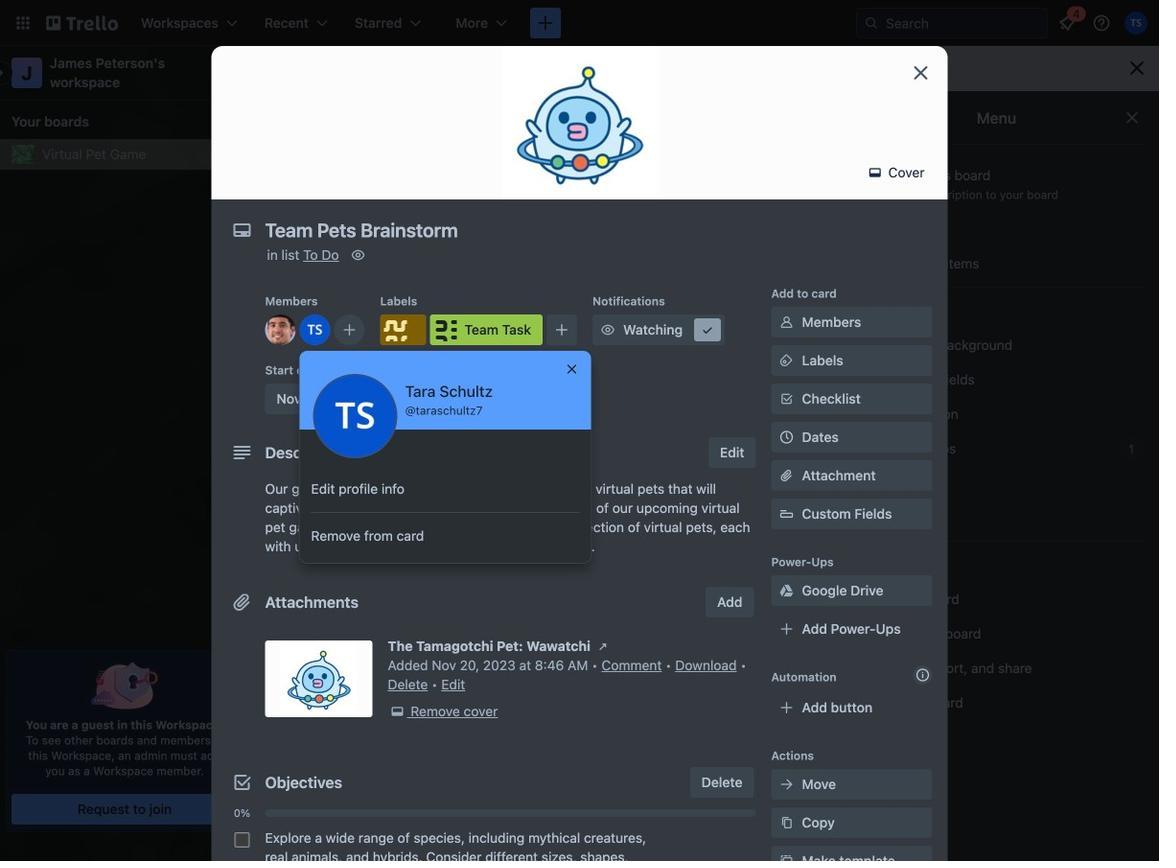 Task type: describe. For each thing, give the bounding box(es) containing it.
james peterson (jamespeterson93) image
[[265, 315, 296, 345]]

color: yellow, title: none image
[[380, 315, 426, 345]]

2 vertical spatial tara schultz (taraschultz7) image
[[313, 374, 397, 458]]

your boards with 1 items element
[[12, 110, 228, 133]]

christina overa (christinaovera) image
[[637, 139, 664, 166]]

0 horizontal spatial james peterson (jamespeterson93) image
[[456, 615, 479, 638]]

0 vertical spatial tara schultz (taraschultz7) image
[[1125, 12, 1148, 35]]

1 horizontal spatial tara schultz (taraschultz7) image
[[483, 615, 506, 638]]

gary orlando (garyorlando) image
[[662, 139, 689, 166]]

4 notifications image
[[1056, 12, 1079, 35]]

open information menu image
[[1092, 13, 1111, 33]]

create board or workspace image
[[536, 13, 555, 33]]

primary element
[[0, 0, 1159, 46]]

close dialog image
[[910, 61, 933, 84]]

close image
[[564, 362, 580, 377]]



Task type: vqa. For each thing, say whether or not it's contained in the screenshot.
topmost Color: yellow, title: none icon
yes



Task type: locate. For each thing, give the bounding box(es) containing it.
tara schultz (taraschultz7) image up create from template… "image" at the bottom
[[483, 615, 506, 638]]

create from template… image
[[491, 663, 506, 678]]

None checkbox
[[234, 832, 250, 848]]

1 horizontal spatial tara schultz (taraschultz7) image
[[588, 139, 614, 166]]

tara schultz (taraschultz7) image right james peterson (jamespeterson93) icon
[[300, 315, 330, 345]]

1 horizontal spatial james peterson (jamespeterson93) image
[[687, 139, 714, 166]]

tara schultz (taraschultz7) image
[[1125, 12, 1148, 35], [588, 139, 614, 166], [313, 374, 397, 458]]

ben nelson (bennelson96) image
[[613, 139, 639, 166]]

0 vertical spatial james peterson (jamespeterson93) image
[[687, 139, 714, 166]]

add members to card image
[[342, 320, 357, 339]]

1 horizontal spatial color: bold lime, title: "team task" element
[[430, 315, 543, 345]]

sm image
[[866, 163, 885, 182], [349, 245, 368, 265], [777, 351, 796, 370], [857, 508, 876, 527], [857, 555, 876, 574], [931, 555, 950, 574], [857, 590, 876, 609], [594, 637, 613, 656], [388, 702, 407, 721]]

1 vertical spatial tara schultz (taraschultz7) image
[[483, 615, 506, 638]]

None text field
[[256, 213, 888, 247]]

tara schultz (taraschultz7) image
[[300, 315, 330, 345], [483, 615, 506, 638]]

0 vertical spatial color: bold lime, title: "team task" element
[[430, 315, 543, 345]]

tara schultz (taraschultz7) image left christina overa (christinaovera) icon
[[588, 139, 614, 166]]

tara schultz (taraschultz7) image down add members to card icon
[[313, 374, 397, 458]]

1 vertical spatial color: bold lime, title: "team task" element
[[322, 526, 361, 534]]

tara schultz (taraschultz7) image right open information menu image
[[1125, 12, 1148, 35]]

color: bold lime, title: "team task" element right color: yellow, title: none image
[[322, 526, 361, 534]]

workspace navigation collapse icon image
[[209, 59, 236, 86]]

color: bold lime, title: "team task" element
[[430, 315, 543, 345], [322, 526, 361, 534]]

color: yellow, title: none image
[[280, 526, 318, 534]]

Search field
[[879, 10, 1047, 36]]

color: bold lime, title: "team task" element right color: yellow, title: none icon
[[430, 315, 543, 345]]

search image
[[864, 15, 879, 31]]

0 horizontal spatial tara schultz (taraschultz7) image
[[300, 315, 330, 345]]

james peterson (jamespeterson93) image
[[687, 139, 714, 166], [456, 615, 479, 638]]

1 vertical spatial tara schultz (taraschultz7) image
[[588, 139, 614, 166]]

2 horizontal spatial tara schultz (taraschultz7) image
[[1125, 12, 1148, 35]]

sm image
[[857, 301, 876, 320], [777, 313, 796, 332], [598, 320, 618, 339], [698, 320, 717, 339], [857, 405, 876, 424], [857, 439, 876, 458], [857, 474, 876, 493], [857, 624, 876, 643], [857, 693, 876, 713], [777, 775, 796, 794], [777, 813, 796, 832], [777, 852, 796, 861]]

0 horizontal spatial color: bold lime, title: "team task" element
[[322, 526, 361, 534]]

0 vertical spatial tara schultz (taraschultz7) image
[[300, 315, 330, 345]]

0 horizontal spatial tara schultz (taraschultz7) image
[[313, 374, 397, 458]]

1 vertical spatial james peterson (jamespeterson93) image
[[456, 615, 479, 638]]



